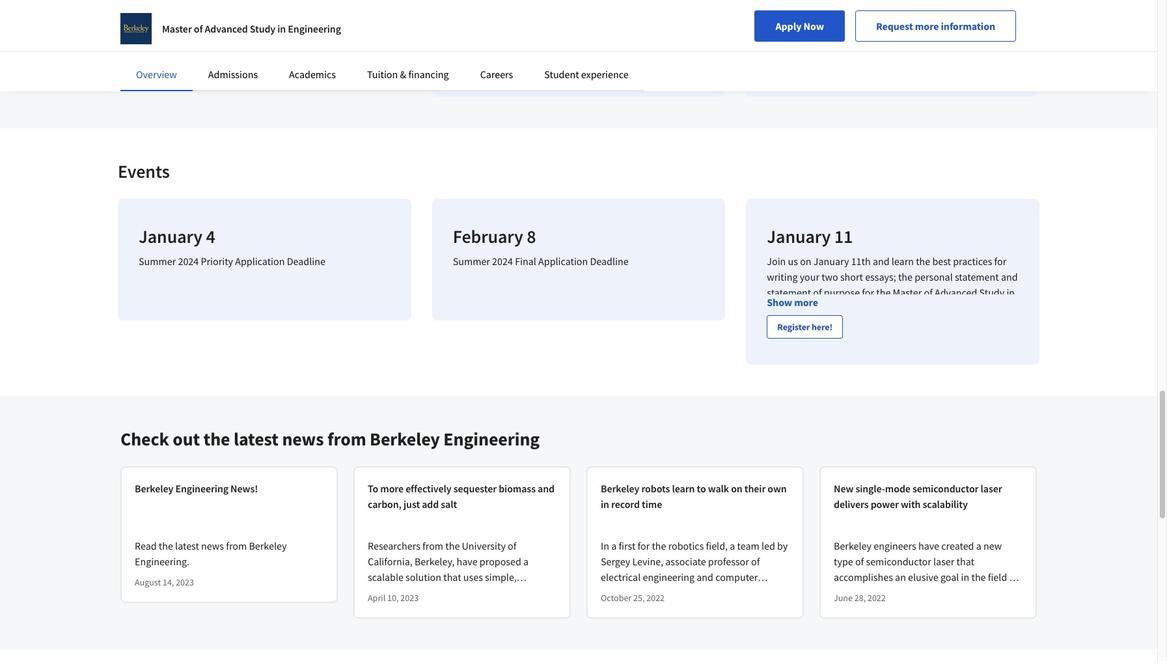 Task type: locate. For each thing, give the bounding box(es) containing it.
deadline inside february 8 summer 2024 final application deadline
[[590, 255, 629, 268]]

1 horizontal spatial master
[[893, 287, 923, 300]]

information up ocean
[[942, 20, 996, 33]]

that inside researchers from the university of california, berkeley, have proposed a scalable solution that uses simple, inexpensive technologies to remove carbon from our atmosphere and safely store it for thousands of years.
[[444, 572, 462, 585]]

engineering up courses
[[767, 20, 812, 32]]

engineering, down example
[[965, 33, 1013, 45]]

a left new
[[977, 540, 982, 553]]

2023 for engineering.
[[176, 577, 194, 589]]

1 horizontal spatial team
[[822, 333, 844, 347]]

1 horizontal spatial 2022
[[868, 593, 886, 605]]

that inside the berkeley engineers have created a new type of semiconductor laser that accomplishes an elusive goal in the field of optics: the ability to emit a single mode of light while maintaining the ability to scale up in size and power.
[[957, 556, 975, 569]]

for inside researchers from the university of california, berkeley, have proposed a scalable solution that uses simple, inexpensive technologies to remove carbon from our atmosphere and safely store it for thousands of years.
[[541, 603, 553, 616]]

1 horizontal spatial information
[[942, 20, 996, 33]]

the inside researchers from the university of california, berkeley, have proposed a scalable solution that uses simple, inexpensive technologies to remove carbon from our atmosphere and safely store it for thousands of years.
[[446, 540, 460, 553]]

researchers
[[368, 540, 421, 553]]

1 vertical spatial with
[[901, 499, 921, 512]]

0 horizontal spatial goal
[[767, 7, 783, 19]]

1 2024 from the left
[[178, 255, 199, 268]]

your left two at top
[[800, 271, 820, 284]]

0 horizontal spatial walk
[[601, 603, 622, 616]]

training
[[683, 603, 717, 616]]

learn inside berkeley robots learn to walk on their own in record time
[[672, 483, 695, 496]]

0 vertical spatial mode
[[886, 483, 911, 496]]

1 vertical spatial latest
[[175, 540, 199, 553]]

engineering up the program,
[[768, 302, 820, 315]]

2 horizontal spatial have
[[919, 540, 940, 553]]

professor
[[709, 556, 750, 569]]

1 vertical spatial team
[[738, 540, 760, 553]]

0 horizontal spatial laser
[[934, 556, 955, 569]]

1 horizontal spatial summer
[[453, 255, 490, 268]]

just inside to more effectively sequester biomass and carbon, just add salt
[[404, 499, 420, 512]]

add
[[422, 499, 439, 512]]

0 vertical spatial just
[[404, 499, 420, 512]]

and left safely
[[463, 603, 479, 616]]

application inside february 8 summer 2024 final application deadline
[[539, 255, 588, 268]]

january inside january 4 summer 2024 priority application deadline
[[139, 225, 203, 249]]

0 horizontal spatial master
[[162, 22, 192, 35]]

berkeley
[[915, 318, 953, 331], [370, 428, 440, 452], [135, 483, 173, 496], [601, 483, 640, 496], [249, 540, 287, 553], [834, 540, 872, 553]]

1 horizontal spatial learn
[[892, 255, 914, 268]]

2023
[[176, 577, 194, 589], [401, 593, 419, 605]]

learn inside january 11 join us on january 11th and learn the best practices for writing your two short essays; the personal statement and statement of purpose for the master of advanced study in engineering (mas-e) application. you'll also hear about the program, directly from the uc berkeley college of engineering team and have the ability to ask questions during this live information session.
[[892, 255, 914, 268]]

materials.
[[943, 20, 980, 32]]

news inside read the latest news from berkeley engineering.
[[201, 540, 224, 553]]

0 vertical spatial master
[[162, 22, 192, 35]]

0 vertical spatial have
[[865, 333, 886, 347]]

master up you'll
[[893, 287, 923, 300]]

2023 right 10,
[[401, 593, 419, 605]]

your inside the mas-e supports your goal with curriculum in theme areas like infrastructure systems engineering and advanced manufacturing and materials. example courses include energy systems engineering, ocean engineering, manufacturing in a climate emergency, and digital transformation & industry 4.0.
[[995, 0, 1012, 6]]

1 vertical spatial study
[[980, 287, 1005, 300]]

manufacturing down areas
[[870, 20, 925, 32]]

1 horizontal spatial deadline
[[590, 255, 629, 268]]

1 deadline from the left
[[287, 255, 326, 268]]

2 engineering, from the left
[[965, 33, 1013, 45]]

in inside in a first for the robotics field, a team led by sergey levine, associate professor of electrical engineering and computer sciences, demonstrated a robot learning to walk without prior training from models and simulations in just 20 minutes.
[[673, 618, 681, 631]]

advanced up also at the top right
[[935, 287, 978, 300]]

manufacturing
[[870, 20, 925, 32], [767, 46, 822, 58]]

1 vertical spatial goal
[[941, 572, 960, 585]]

inexpensive
[[368, 587, 420, 600]]

1 engineering, from the left
[[889, 33, 937, 45]]

team left led
[[738, 540, 760, 553]]

ability down an
[[882, 587, 909, 600]]

elusive
[[909, 572, 939, 585]]

0 horizontal spatial that
[[444, 572, 462, 585]]

berkeley engineers have created a new type of semiconductor laser that accomplishes an elusive goal in the field of optics: the ability to emit a single mode of light while maintaining the ability to scale up in size and power.
[[834, 540, 1019, 631]]

on right us
[[801, 255, 812, 268]]

summer inside february 8 summer 2024 final application deadline
[[453, 255, 490, 268]]

session.
[[887, 349, 922, 362]]

master
[[162, 22, 192, 35], [893, 287, 923, 300]]

have inside january 11 join us on january 11th and learn the best practices for writing your two short essays; the personal statement and statement of purpose for the master of advanced study in engineering (mas-e) application. you'll also hear about the program, directly from the uc berkeley college of engineering team and have the ability to ask questions during this live information session.
[[865, 333, 886, 347]]

a right the in
[[612, 540, 617, 553]]

more inside 'button'
[[916, 20, 940, 33]]

1 application from the left
[[235, 255, 285, 268]]

0 vertical spatial statement
[[955, 271, 1000, 284]]

0 vertical spatial semiconductor
[[913, 483, 979, 496]]

that down created
[[957, 556, 975, 569]]

manufacturing up 'transformation' at the right top of page
[[767, 46, 822, 58]]

a down the energy
[[833, 46, 837, 58]]

0 horizontal spatial engineering,
[[889, 33, 937, 45]]

to inside researchers from the university of california, berkeley, have proposed a scalable solution that uses simple, inexpensive technologies to remove carbon from our atmosphere and safely store it for thousands of years.
[[480, 587, 489, 600]]

0 horizontal spatial application
[[235, 255, 285, 268]]

2022
[[647, 593, 665, 605], [868, 593, 886, 605]]

1 vertical spatial ability
[[882, 587, 909, 600]]

1 horizontal spatial study
[[980, 287, 1005, 300]]

1 vertical spatial master
[[893, 287, 923, 300]]

1 horizontal spatial application
[[539, 255, 588, 268]]

more inside button
[[795, 297, 819, 310]]

0 vertical spatial laser
[[981, 483, 1003, 496]]

have
[[865, 333, 886, 347], [919, 540, 940, 553], [457, 556, 478, 569]]

salt
[[441, 499, 457, 512]]

application right priority
[[235, 255, 285, 268]]

your up example
[[995, 0, 1012, 6]]

0 horizontal spatial deadline
[[287, 255, 326, 268]]

e
[[952, 0, 957, 6]]

with right power
[[901, 499, 921, 512]]

1 horizontal spatial engineering,
[[965, 33, 1013, 45]]

team inside in a first for the robotics field, a team led by sergey levine, associate professor of electrical engineering and computer sciences, demonstrated a robot learning to walk without prior training from models and simulations in just 20 minutes.
[[738, 540, 760, 553]]

1 vertical spatial on
[[732, 483, 743, 496]]

remove
[[491, 587, 524, 600]]

to left emit
[[911, 587, 920, 600]]

deadline inside january 4 summer 2024 priority application deadline
[[287, 255, 326, 268]]

advanced up the energy
[[831, 20, 868, 32]]

deadline for 4
[[287, 255, 326, 268]]

january up us
[[768, 225, 831, 249]]

0 horizontal spatial with
[[785, 7, 802, 19]]

august
[[135, 577, 161, 589]]

0 vertical spatial study
[[250, 22, 276, 35]]

0 horizontal spatial 2023
[[176, 577, 194, 589]]

ability inside january 11 join us on january 11th and learn the best practices for writing your two short essays; the personal statement and statement of purpose for the master of advanced study in engineering (mas-e) application. you'll also hear about the program, directly from the uc berkeley college of engineering team and have the ability to ask questions during this live information session.
[[904, 333, 932, 347]]

deadline for 8
[[590, 255, 629, 268]]

1 vertical spatial news
[[201, 540, 224, 553]]

just inside in a first for the robotics field, a team led by sergey levine, associate professor of electrical engineering and computer sciences, demonstrated a robot learning to walk without prior training from models and simulations in just 20 minutes.
[[683, 618, 699, 631]]

the up berkeley,
[[446, 540, 460, 553]]

latest up engineering.
[[175, 540, 199, 553]]

25,
[[634, 593, 645, 605]]

information inside january 11 join us on january 11th and learn the best practices for writing your two short essays; the personal statement and statement of purpose for the master of advanced study in engineering (mas-e) application. you'll also hear about the program, directly from the uc berkeley college of engineering team and have the ability to ask questions during this live information session.
[[834, 349, 885, 362]]

1 vertical spatial more
[[795, 297, 819, 310]]

0 vertical spatial ability
[[904, 333, 932, 347]]

the
[[917, 0, 931, 6]]

1 horizontal spatial mode
[[979, 587, 1005, 600]]

semiconductor inside the berkeley engineers have created a new type of semiconductor laser that accomplishes an elusive goal in the field of optics: the ability to emit a single mode of light while maintaining the ability to scale up in size and power.
[[867, 556, 932, 569]]

4.0.
[[868, 59, 882, 71]]

1 vertical spatial laser
[[934, 556, 955, 569]]

application
[[235, 255, 285, 268], [539, 255, 588, 268]]

also
[[938, 302, 956, 315]]

systems
[[974, 7, 1005, 19], [856, 33, 888, 45]]

october 25, 2022
[[601, 593, 665, 605]]

new
[[834, 483, 854, 496]]

0 horizontal spatial mode
[[886, 483, 911, 496]]

0 vertical spatial your
[[995, 0, 1012, 6]]

goal inside the mas-e supports your goal with curriculum in theme areas like infrastructure systems engineering and advanced manufacturing and materials. example courses include energy systems engineering, ocean engineering, manufacturing in a climate emergency, and digital transformation & industry 4.0.
[[767, 7, 783, 19]]

0 horizontal spatial team
[[738, 540, 760, 553]]

ability down single
[[953, 603, 980, 616]]

summer inside january 4 summer 2024 priority application deadline
[[139, 255, 176, 268]]

master of advanced study in engineering
[[162, 22, 341, 35]]

berkeley up type
[[834, 540, 872, 553]]

scalability
[[923, 499, 968, 512]]

information right live
[[834, 349, 885, 362]]

for right the it
[[541, 603, 553, 616]]

summer for february 8
[[453, 255, 490, 268]]

in inside berkeley robots learn to walk on their own in record time
[[601, 499, 610, 512]]

carbon,
[[368, 499, 402, 512]]

and down curriculum
[[814, 20, 829, 32]]

academics link
[[289, 68, 336, 81]]

1 horizontal spatial your
[[995, 0, 1012, 6]]

to up safely
[[480, 587, 489, 600]]

a right field,
[[730, 540, 736, 553]]

0 horizontal spatial your
[[800, 271, 820, 284]]

summer down february
[[453, 255, 490, 268]]

0 horizontal spatial information
[[834, 349, 885, 362]]

and right the size
[[877, 618, 894, 631]]

1 horizontal spatial 2023
[[401, 593, 419, 605]]

to inside january 11 join us on january 11th and learn the best practices for writing your two short essays; the personal statement and statement of purpose for the master of advanced study in engineering (mas-e) application. you'll also hear about the program, directly from the uc berkeley college of engineering team and have the ability to ask questions during this live information session.
[[934, 333, 943, 347]]

semiconductor inside new single-mode semiconductor laser delivers power with scalability
[[913, 483, 979, 496]]

the up levine,
[[652, 540, 667, 553]]

1 vertical spatial 2023
[[401, 593, 419, 605]]

0 horizontal spatial news
[[201, 540, 224, 553]]

(mas-
[[822, 302, 847, 315]]

two
[[822, 271, 839, 284]]

0 vertical spatial latest
[[234, 428, 279, 452]]

learn up 'essays;'
[[892, 255, 914, 268]]

have down "application."
[[865, 333, 886, 347]]

2 summer from the left
[[453, 255, 490, 268]]

walk inside in a first for the robotics field, a team led by sergey levine, associate professor of electrical engineering and computer sciences, demonstrated a robot learning to walk without prior training from models and simulations in just 20 minutes.
[[601, 603, 622, 616]]

1 horizontal spatial more
[[795, 297, 819, 310]]

1 vertical spatial manufacturing
[[767, 46, 822, 58]]

goal up single
[[941, 572, 960, 585]]

size
[[858, 618, 875, 631]]

statement down writing
[[768, 287, 812, 300]]

the left the best
[[917, 255, 931, 268]]

just left add
[[404, 499, 420, 512]]

in a first for the robotics field, a team led by sergey levine, associate professor of electrical engineering and computer sciences, demonstrated a robot learning to walk without prior training from models and simulations in just 20 minutes.
[[601, 540, 788, 631]]

0 horizontal spatial on
[[732, 483, 743, 496]]

to inside in a first for the robotics field, a team led by sergey levine, associate professor of electrical engineering and computer sciences, demonstrated a robot learning to walk without prior training from models and simulations in just 20 minutes.
[[777, 587, 786, 600]]

advanced
[[831, 20, 868, 32], [205, 22, 248, 35], [935, 287, 978, 300]]

0 vertical spatial learn
[[892, 255, 914, 268]]

berkeley down check
[[135, 483, 173, 496]]

1 horizontal spatial laser
[[981, 483, 1003, 496]]

goal inside the berkeley engineers have created a new type of semiconductor laser that accomplishes an elusive goal in the field of optics: the ability to emit a single mode of light while maintaining the ability to scale up in size and power.
[[941, 572, 960, 585]]

1 vertical spatial that
[[444, 572, 462, 585]]

0 vertical spatial that
[[957, 556, 975, 569]]

4
[[206, 225, 215, 249]]

models
[[742, 603, 774, 616]]

1 horizontal spatial on
[[801, 255, 812, 268]]

2 vertical spatial more
[[381, 483, 404, 496]]

1 horizontal spatial that
[[957, 556, 975, 569]]

and inside to more effectively sequester biomass and carbon, just add salt
[[538, 483, 555, 496]]

robots
[[642, 483, 670, 496]]

11
[[835, 225, 854, 249]]

systems up example
[[974, 7, 1005, 19]]

2024 left priority
[[178, 255, 199, 268]]

study up about
[[980, 287, 1005, 300]]

statement down practices
[[955, 271, 1000, 284]]

more up carbon,
[[381, 483, 404, 496]]

master inside january 11 join us on january 11th and learn the best practices for writing your two short essays; the personal statement and statement of purpose for the master of advanced study in engineering (mas-e) application. you'll also hear about the program, directly from the uc berkeley college of engineering team and have the ability to ask questions during this live information session.
[[893, 287, 923, 300]]

0 horizontal spatial manufacturing
[[767, 46, 822, 58]]

safely
[[481, 603, 507, 616]]

1 horizontal spatial &
[[827, 59, 833, 71]]

more up the program,
[[795, 297, 819, 310]]

more down like
[[916, 20, 940, 33]]

0 horizontal spatial summer
[[139, 255, 176, 268]]

laser down created
[[934, 556, 955, 569]]

mode up power
[[886, 483, 911, 496]]

0 vertical spatial goal
[[767, 7, 783, 19]]

0 horizontal spatial learn
[[672, 483, 695, 496]]

join
[[768, 255, 786, 268]]

1 vertical spatial mode
[[979, 587, 1005, 600]]

laser inside new single-mode semiconductor laser delivers power with scalability
[[981, 483, 1003, 496]]

for right practices
[[995, 255, 1007, 268]]

and down directly
[[846, 333, 863, 347]]

ability
[[904, 333, 932, 347], [882, 587, 909, 600], [953, 603, 980, 616]]

berkeley inside january 11 join us on january 11th and learn the best practices for writing your two short essays; the personal statement and statement of purpose for the master of advanced study in engineering (mas-e) application. you'll also hear about the program, directly from the uc berkeley college of engineering team and have the ability to ask questions during this live information session.
[[915, 318, 953, 331]]

purpose
[[825, 287, 861, 300]]

show
[[768, 297, 793, 310]]

berkeley inside berkeley robots learn to walk on their own in record time
[[601, 483, 640, 496]]

2024 inside february 8 summer 2024 final application deadline
[[492, 255, 513, 268]]

14,
[[163, 577, 174, 589]]

advanced up admissions
[[205, 22, 248, 35]]

2024
[[178, 255, 199, 268], [492, 255, 513, 268]]

application for 8
[[539, 255, 588, 268]]

optics:
[[834, 587, 863, 600]]

tuition & financing link
[[367, 68, 449, 81]]

semiconductor up an
[[867, 556, 932, 569]]

from inside read the latest news from berkeley engineering.
[[226, 540, 247, 553]]

1 2022 from the left
[[647, 593, 665, 605]]

& right the tuition
[[400, 68, 407, 81]]

uc
[[900, 318, 913, 331]]

january for 11
[[768, 225, 831, 249]]

questions
[[962, 333, 1004, 347]]

1 horizontal spatial news
[[282, 428, 324, 452]]

to right robots
[[697, 483, 706, 496]]

2 application from the left
[[539, 255, 588, 268]]

engineering,
[[889, 33, 937, 45], [965, 33, 1013, 45]]

request
[[877, 20, 914, 33]]

on left their at the right of the page
[[732, 483, 743, 496]]

study inside january 11 join us on january 11th and learn the best practices for writing your two short essays; the personal statement and statement of purpose for the master of advanced study in engineering (mas-e) application. you'll also hear about the program, directly from the uc berkeley college of engineering team and have the ability to ask questions during this live information session.
[[980, 287, 1005, 300]]

read
[[135, 540, 157, 553]]

tuition
[[367, 68, 398, 81]]

2024 for january
[[178, 255, 199, 268]]

engineering left news! on the left bottom of the page
[[175, 483, 229, 496]]

on inside berkeley robots learn to walk on their own in record time
[[732, 483, 743, 496]]

2024 left final
[[492, 255, 513, 268]]

single-
[[856, 483, 886, 496]]

2 horizontal spatial more
[[916, 20, 940, 33]]

type
[[834, 556, 854, 569]]

semiconductor up scalability
[[913, 483, 979, 496]]

january left 4 at top
[[139, 225, 203, 249]]

the down emit
[[936, 603, 951, 616]]

january for 4
[[139, 225, 203, 249]]

application inside january 4 summer 2024 priority application deadline
[[235, 255, 285, 268]]

to right learning
[[777, 587, 786, 600]]

1 vertical spatial learn
[[672, 483, 695, 496]]

berkeley inside read the latest news from berkeley engineering.
[[249, 540, 287, 553]]

0 vertical spatial on
[[801, 255, 812, 268]]

and down "infrastructure"
[[927, 20, 941, 32]]

0 vertical spatial 2023
[[176, 577, 194, 589]]

1 horizontal spatial have
[[865, 333, 886, 347]]

robot
[[713, 587, 737, 600]]

student
[[545, 68, 579, 81]]

1 horizontal spatial walk
[[708, 483, 730, 496]]

this
[[798, 349, 814, 362]]

industry
[[835, 59, 866, 71]]

prior
[[660, 603, 681, 616]]

2 deadline from the left
[[590, 255, 629, 268]]

1 vertical spatial semiconductor
[[867, 556, 932, 569]]

0 vertical spatial news
[[282, 428, 324, 452]]

the up engineering.
[[159, 540, 173, 553]]

0 vertical spatial systems
[[974, 7, 1005, 19]]

2022 right 25,
[[647, 593, 665, 605]]

1 summer from the left
[[139, 255, 176, 268]]

goal
[[767, 7, 783, 19], [941, 572, 960, 585]]

2024 inside january 4 summer 2024 priority application deadline
[[178, 255, 199, 268]]

to left the ask
[[934, 333, 943, 347]]

more for request
[[916, 20, 940, 33]]

1 vertical spatial walk
[[601, 603, 622, 616]]

more inside to more effectively sequester biomass and carbon, just add salt
[[381, 483, 404, 496]]

berkeley down you'll
[[915, 318, 953, 331]]

2 2022 from the left
[[868, 593, 886, 605]]

show more button
[[768, 295, 819, 311]]

1 horizontal spatial goal
[[941, 572, 960, 585]]

a right proposed
[[524, 556, 529, 569]]

semiconductor
[[913, 483, 979, 496], [867, 556, 932, 569]]

0 horizontal spatial have
[[457, 556, 478, 569]]

and left digital
[[917, 46, 931, 58]]

0 horizontal spatial latest
[[175, 540, 199, 553]]

engineering up sequester
[[444, 428, 540, 452]]

0 vertical spatial team
[[822, 333, 844, 347]]

2022 right 28,
[[868, 593, 886, 605]]

and inside researchers from the university of california, berkeley, have proposed a scalable solution that uses simple, inexpensive technologies to remove carbon from our atmosphere and safely store it for thousands of years.
[[463, 603, 479, 616]]

team up live
[[822, 333, 844, 347]]

have left created
[[919, 540, 940, 553]]

master right uc berkeley college of engineering logo in the top of the page
[[162, 22, 192, 35]]

overview link
[[136, 68, 177, 81]]

1 horizontal spatial systems
[[974, 7, 1005, 19]]

2 2024 from the left
[[492, 255, 513, 268]]

application right final
[[539, 255, 588, 268]]

example
[[982, 20, 1015, 32]]

0 vertical spatial with
[[785, 7, 802, 19]]

0 horizontal spatial &
[[400, 68, 407, 81]]

0 horizontal spatial 2022
[[647, 593, 665, 605]]

simulations
[[620, 618, 671, 631]]

0 vertical spatial manufacturing
[[870, 20, 925, 32]]

statement
[[955, 271, 1000, 284], [768, 287, 812, 300]]

the inside read the latest news from berkeley engineering.
[[159, 540, 173, 553]]

0 vertical spatial more
[[916, 20, 940, 33]]

0 horizontal spatial advanced
[[205, 22, 248, 35]]

the up "application."
[[877, 287, 891, 300]]

1 vertical spatial information
[[834, 349, 885, 362]]

berkeley inside the berkeley engineers have created a new type of semiconductor laser that accomplishes an elusive goal in the field of optics: the ability to emit a single mode of light while maintaining the ability to scale up in size and power.
[[834, 540, 872, 553]]

led
[[762, 540, 776, 553]]

april 10, 2023
[[368, 593, 419, 605]]

best
[[933, 255, 952, 268]]

experience
[[581, 68, 629, 81]]

more
[[916, 20, 940, 33], [795, 297, 819, 310], [381, 483, 404, 496]]

a inside researchers from the university of california, berkeley, have proposed a scalable solution that uses simple, inexpensive technologies to remove carbon from our atmosphere and safely store it for thousands of years.
[[524, 556, 529, 569]]

solution
[[406, 572, 442, 585]]

berkeley up record
[[601, 483, 640, 496]]

their
[[745, 483, 766, 496]]

walk down sciences,
[[601, 603, 622, 616]]

0 horizontal spatial 2024
[[178, 255, 199, 268]]

berkeley down news! on the left bottom of the page
[[249, 540, 287, 553]]

walk left their at the right of the page
[[708, 483, 730, 496]]

0 horizontal spatial more
[[381, 483, 404, 496]]

more for to
[[381, 483, 404, 496]]

that up technologies
[[444, 572, 462, 585]]

1 horizontal spatial 2024
[[492, 255, 513, 268]]

2 vertical spatial ability
[[953, 603, 980, 616]]

and right biomass
[[538, 483, 555, 496]]

careers
[[480, 68, 513, 81]]

overview
[[136, 68, 177, 81]]

& left industry
[[827, 59, 833, 71]]

0 vertical spatial information
[[942, 20, 996, 33]]

admissions link
[[208, 68, 258, 81]]



Task type: vqa. For each thing, say whether or not it's contained in the screenshot.


Task type: describe. For each thing, give the bounding box(es) containing it.
now
[[804, 20, 825, 33]]

to left scale on the right
[[982, 603, 991, 616]]

thousands
[[368, 618, 414, 631]]

for down 'essays;'
[[863, 287, 875, 300]]

learning
[[739, 587, 775, 600]]

read the latest news from berkeley engineering.
[[135, 540, 287, 569]]

directly
[[826, 318, 859, 331]]

new single-mode semiconductor laser delivers power with scalability
[[834, 483, 1003, 512]]

like
[[905, 7, 918, 19]]

field
[[989, 572, 1008, 585]]

time
[[642, 499, 663, 512]]

the left uc
[[884, 318, 898, 331]]

by
[[778, 540, 788, 553]]

an
[[896, 572, 907, 585]]

2022 for demonstrated
[[647, 593, 665, 605]]

hear
[[958, 302, 977, 315]]

effectively
[[406, 483, 452, 496]]

sequester
[[454, 483, 497, 496]]

check
[[121, 428, 169, 452]]

have inside researchers from the university of california, berkeley, have proposed a scalable solution that uses simple, inexpensive technologies to remove carbon from our atmosphere and safely store it for thousands of years.
[[457, 556, 478, 569]]

areas
[[882, 7, 903, 19]]

the inside in a first for the robotics field, a team led by sergey levine, associate professor of electrical engineering and computer sciences, demonstrated a robot learning to walk without prior training from models and simulations in just 20 minutes.
[[652, 540, 667, 553]]

apply now button
[[755, 10, 845, 42]]

carbon
[[526, 587, 557, 600]]

for inside in a first for the robotics field, a team led by sergey levine, associate professor of electrical engineering and computer sciences, demonstrated a robot learning to walk without prior training from models and simulations in just 20 minutes.
[[638, 540, 650, 553]]

the down show
[[768, 318, 782, 331]]

20
[[701, 618, 712, 631]]

power.
[[896, 618, 925, 631]]

8
[[527, 225, 536, 249]]

scalable
[[368, 572, 404, 585]]

demonstrated
[[643, 587, 704, 600]]

to inside berkeley robots learn to walk on their own in record time
[[697, 483, 706, 496]]

february 8 summer 2024 final application deadline
[[453, 225, 629, 268]]

more for show
[[795, 297, 819, 310]]

up
[[834, 618, 846, 631]]

the right 'essays;'
[[899, 271, 913, 284]]

and up about
[[1002, 271, 1018, 284]]

uses
[[464, 572, 483, 585]]

e)
[[847, 302, 856, 315]]

the mas-e supports your goal with curriculum in theme areas like infrastructure systems engineering and advanced manufacturing and materials. example courses include energy systems engineering, ocean engineering, manufacturing in a climate emergency, and digital transformation & industry 4.0.
[[767, 0, 1015, 71]]

the right 'out'
[[204, 428, 230, 452]]

latest inside read the latest news from berkeley engineering.
[[175, 540, 199, 553]]

university
[[462, 540, 506, 553]]

0 horizontal spatial study
[[250, 22, 276, 35]]

engineering
[[643, 572, 695, 585]]

accomplishes
[[834, 572, 894, 585]]

application for 4
[[235, 255, 285, 268]]

january up two at top
[[814, 255, 850, 268]]

delivers
[[834, 499, 869, 512]]

essays;
[[866, 271, 897, 284]]

ask
[[945, 333, 960, 347]]

11th
[[852, 255, 871, 268]]

in inside january 11 join us on january 11th and learn the best practices for writing your two short essays; the personal statement and statement of purpose for the master of advanced study in engineering (mas-e) application. you'll also hear about the program, directly from the uc berkeley college of engineering team and have the ability to ask questions during this live information session.
[[1007, 287, 1016, 300]]

emit
[[922, 587, 942, 600]]

with inside new single-mode semiconductor laser delivers power with scalability
[[901, 499, 921, 512]]

to
[[368, 483, 379, 496]]

berkeley robots learn to walk on their own in record time
[[601, 483, 787, 512]]

climate
[[839, 46, 869, 58]]

request more information
[[877, 20, 996, 33]]

college
[[955, 318, 987, 331]]

digital
[[933, 46, 958, 58]]

advanced inside january 11 join us on january 11th and learn the best practices for writing your two short essays; the personal statement and statement of purpose for the master of advanced study in engineering (mas-e) application. you'll also hear about the program, directly from the uc berkeley college of engineering team and have the ability to ask questions during this live information session.
[[935, 287, 978, 300]]

engineering up 'academics' link
[[288, 22, 341, 35]]

of inside in a first for the robotics field, a team led by sergey levine, associate professor of electrical engineering and computer sciences, demonstrated a robot learning to walk without prior training from models and simulations in just 20 minutes.
[[752, 556, 760, 569]]

october
[[601, 593, 632, 605]]

and up 'essays;'
[[873, 255, 890, 268]]

1 horizontal spatial manufacturing
[[870, 20, 925, 32]]

practices
[[954, 255, 993, 268]]

during
[[768, 349, 796, 362]]

2022 for ability
[[868, 593, 886, 605]]

robotics
[[669, 540, 704, 553]]

have inside the berkeley engineers have created a new type of semiconductor laser that accomplishes an elusive goal in the field of optics: the ability to emit a single mode of light while maintaining the ability to scale up in size and power.
[[919, 540, 940, 553]]

engineers
[[874, 540, 917, 553]]

register
[[778, 322, 810, 334]]

events
[[118, 160, 170, 184]]

berkeley,
[[415, 556, 455, 569]]

financing
[[409, 68, 449, 81]]

light
[[834, 603, 854, 616]]

1 vertical spatial statement
[[768, 287, 812, 300]]

2024 for february
[[492, 255, 513, 268]]

june 28, 2022
[[834, 593, 886, 605]]

apply
[[776, 20, 802, 33]]

mode inside the berkeley engineers have created a new type of semiconductor laser that accomplishes an elusive goal in the field of optics: the ability to emit a single mode of light while maintaining the ability to scale up in size and power.
[[979, 587, 1005, 600]]

out
[[173, 428, 200, 452]]

researchers from the university of california, berkeley, have proposed a scalable solution that uses simple, inexpensive technologies to remove carbon from our atmosphere and safely store it for thousands of years.
[[368, 540, 557, 631]]

to more effectively sequester biomass and carbon, just add salt
[[368, 483, 555, 512]]

from inside january 11 join us on january 11th and learn the best practices for writing your two short essays; the personal statement and statement of purpose for the master of advanced study in engineering (mas-e) application. you'll also hear about the program, directly from the uc berkeley college of engineering team and have the ability to ask questions during this live information session.
[[861, 318, 882, 331]]

from inside in a first for the robotics field, a team led by sergey levine, associate professor of electrical engineering and computer sciences, demonstrated a robot learning to walk without prior training from models and simulations in just 20 minutes.
[[719, 603, 740, 616]]

engineering inside the mas-e supports your goal with curriculum in theme areas like infrastructure systems engineering and advanced manufacturing and materials. example courses include energy systems engineering, ocean engineering, manufacturing in a climate emergency, and digital transformation & industry 4.0.
[[767, 20, 812, 32]]

register here! button
[[768, 316, 844, 340]]

mode inside new single-mode semiconductor laser delivers power with scalability
[[886, 483, 911, 496]]

and down october
[[601, 618, 618, 631]]

advanced inside the mas-e supports your goal with curriculum in theme areas like infrastructure systems engineering and advanced manufacturing and materials. example courses include energy systems engineering, ocean engineering, manufacturing in a climate emergency, and digital transformation & industry 4.0.
[[831, 20, 868, 32]]

store
[[509, 603, 531, 616]]

the up while
[[866, 587, 880, 600]]

new
[[984, 540, 1003, 553]]

and down associate
[[697, 572, 714, 585]]

& inside the mas-e supports your goal with curriculum in theme areas like infrastructure systems engineering and advanced manufacturing and materials. example courses include energy systems engineering, ocean engineering, manufacturing in a climate emergency, and digital transformation & industry 4.0.
[[827, 59, 833, 71]]

2023 for berkeley,
[[401, 593, 419, 605]]

here!
[[812, 322, 833, 334]]

a right emit
[[944, 587, 950, 600]]

june
[[834, 593, 853, 605]]

application.
[[858, 302, 910, 315]]

proposed
[[480, 556, 522, 569]]

careers link
[[480, 68, 513, 81]]

on inside january 11 join us on january 11th and learn the best practices for writing your two short essays; the personal statement and statement of purpose for the master of advanced study in engineering (mas-e) application. you'll also hear about the program, directly from the uc berkeley college of engineering team and have the ability to ask questions during this live information session.
[[801, 255, 812, 268]]

engineering down the program,
[[768, 333, 820, 347]]

created
[[942, 540, 975, 553]]

a left robot
[[706, 587, 711, 600]]

february
[[453, 225, 524, 249]]

news!
[[231, 483, 258, 496]]

simple,
[[485, 572, 517, 585]]

the up "session."
[[888, 333, 902, 347]]

berkeley up effectively
[[370, 428, 440, 452]]

mas-
[[933, 0, 952, 6]]

us
[[788, 255, 799, 268]]

1 vertical spatial systems
[[856, 33, 888, 45]]

sciences,
[[601, 587, 640, 600]]

check out the latest news from berkeley engineering
[[121, 428, 540, 452]]

your inside january 11 join us on january 11th and learn the best practices for writing your two short essays; the personal statement and statement of purpose for the master of advanced study in engineering (mas-e) application. you'll also hear about the program, directly from the uc berkeley college of engineering team and have the ability to ask questions during this live information session.
[[800, 271, 820, 284]]

single
[[952, 587, 977, 600]]

laser inside the berkeley engineers have created a new type of semiconductor laser that accomplishes an elusive goal in the field of optics: the ability to emit a single mode of light while maintaining the ability to scale up in size and power.
[[934, 556, 955, 569]]

emergency,
[[870, 46, 915, 58]]

first
[[619, 540, 636, 553]]

levine,
[[633, 556, 664, 569]]

a inside the mas-e supports your goal with curriculum in theme areas like infrastructure systems engineering and advanced manufacturing and materials. example courses include energy systems engineering, ocean engineering, manufacturing in a climate emergency, and digital transformation & industry 4.0.
[[833, 46, 837, 58]]

the left field
[[972, 572, 987, 585]]

and inside the berkeley engineers have created a new type of semiconductor laser that accomplishes an elusive goal in the field of optics: the ability to emit a single mode of light while maintaining the ability to scale up in size and power.
[[877, 618, 894, 631]]

with inside the mas-e supports your goal with curriculum in theme areas like infrastructure systems engineering and advanced manufacturing and materials. example courses include energy systems engineering, ocean engineering, manufacturing in a climate emergency, and digital transformation & industry 4.0.
[[785, 7, 802, 19]]

1 horizontal spatial statement
[[955, 271, 1000, 284]]

personal
[[915, 271, 953, 284]]

team inside january 11 join us on january 11th and learn the best practices for writing your two short essays; the personal statement and statement of purpose for the master of advanced study in engineering (mas-e) application. you'll also hear about the program, directly from the uc berkeley college of engineering team and have the ability to ask questions during this live information session.
[[822, 333, 844, 347]]

walk inside berkeley robots learn to walk on their own in record time
[[708, 483, 730, 496]]

information inside 'button'
[[942, 20, 996, 33]]

uc berkeley college of engineering logo image
[[121, 13, 152, 44]]

field,
[[706, 540, 728, 553]]

summer for january 4
[[139, 255, 176, 268]]



